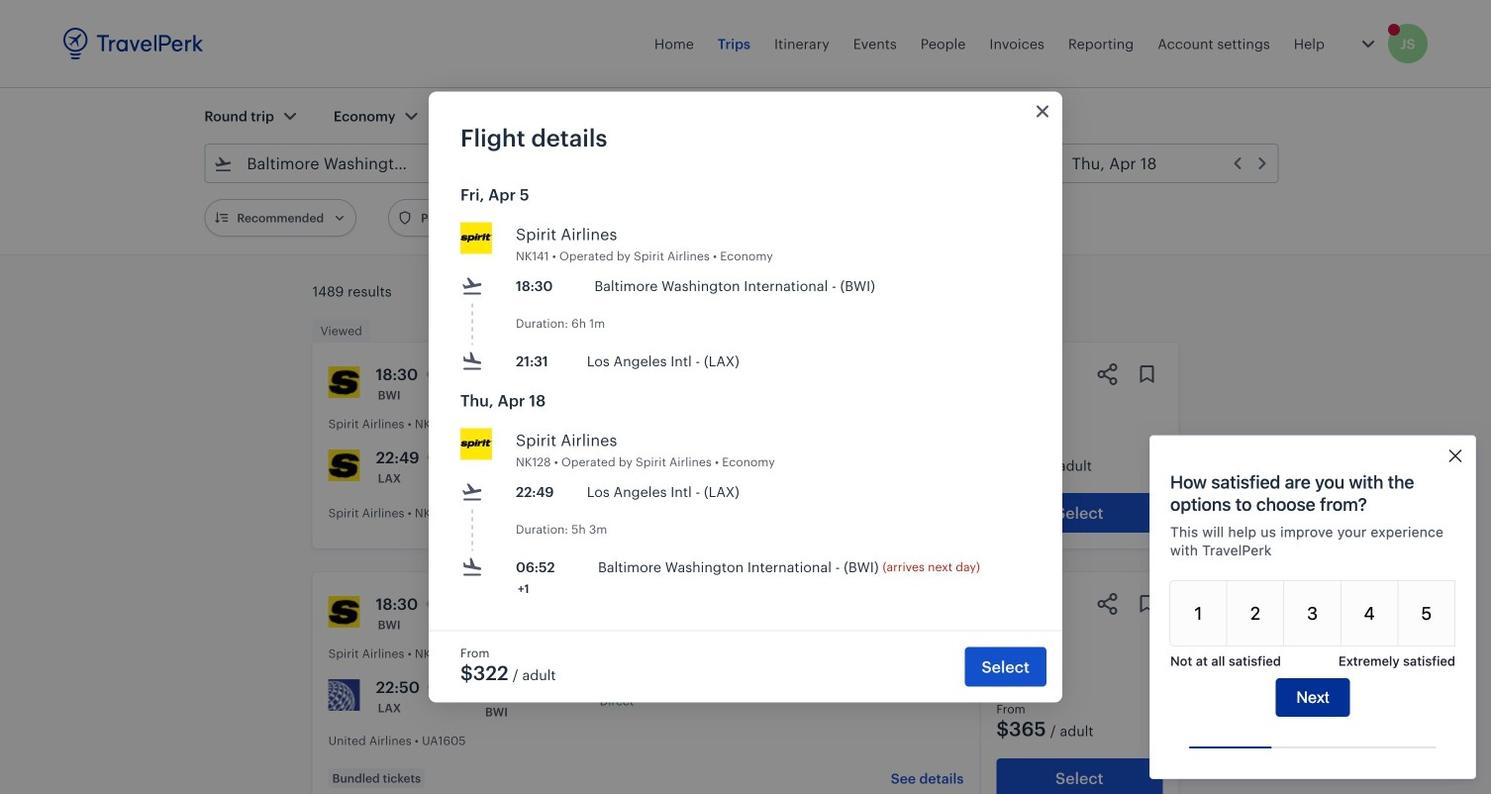 Task type: vqa. For each thing, say whether or not it's contained in the screenshot.
From search field
yes



Task type: locate. For each thing, give the bounding box(es) containing it.
1 vertical spatial spirit airlines image
[[328, 450, 360, 481]]

modalheader element
[[429, 92, 1063, 151]]

0 vertical spatial spirit airlines image
[[328, 366, 360, 398]]

spirit airlines image
[[328, 366, 360, 398], [328, 450, 360, 481]]

To search field
[[529, 148, 730, 179]]

spirit airlines image
[[328, 596, 360, 628]]



Task type: describe. For each thing, give the bounding box(es) containing it.
From search field
[[233, 148, 434, 179]]

1 spirit airlines image from the top
[[328, 366, 360, 398]]

modalbody element
[[429, 151, 1063, 630]]

Return field
[[1058, 148, 1270, 179]]

2 spirit airlines image from the top
[[328, 450, 360, 481]]

united airlines image
[[328, 679, 360, 711]]



